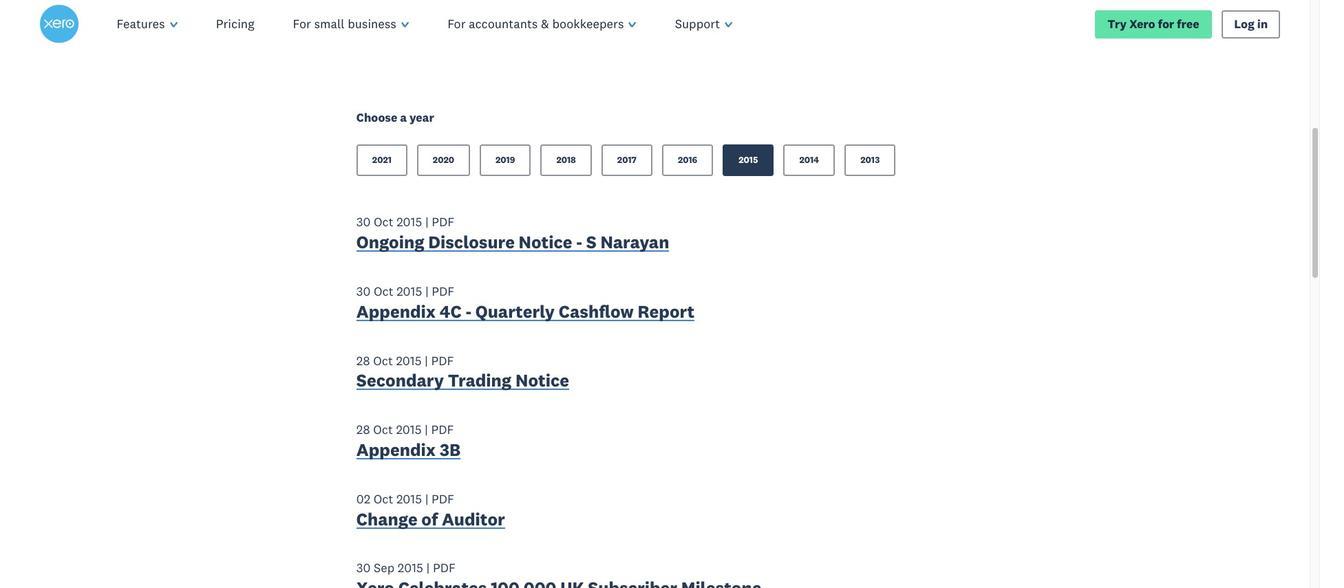 Task type: describe. For each thing, give the bounding box(es) containing it.
appendix for appendix 4c - quarterly cashflow report
[[356, 301, 436, 323]]

accountants
[[469, 16, 538, 32]]

30 oct 2015 | pdf ongoing disclosure notice - s narayan
[[356, 214, 669, 253]]

for for for accountants & bookkeepers
[[448, 16, 466, 32]]

bookkeepers
[[552, 16, 624, 32]]

oct for change of auditor
[[374, 491, 393, 507]]

for small business button
[[274, 0, 428, 48]]

- inside 30 oct 2015 | pdf appendix 4c - quarterly cashflow report
[[466, 301, 472, 323]]

- inside 30 oct 2015 | pdf ongoing disclosure notice - s narayan
[[576, 231, 582, 253]]

free
[[1177, 16, 1200, 31]]

secondary trading notice link
[[356, 370, 569, 395]]

pdf for trading
[[431, 353, 454, 369]]

features
[[117, 16, 165, 32]]

pdf for 4c
[[432, 284, 454, 299]]

a
[[400, 110, 407, 126]]

pdf for disclosure
[[432, 214, 454, 230]]

| for trading
[[425, 353, 428, 369]]

2016
[[678, 154, 698, 166]]

28 for secondary
[[356, 353, 370, 369]]

in
[[1257, 16, 1268, 31]]

notice for disclosure
[[519, 231, 572, 253]]

trading
[[448, 370, 512, 392]]

2016 button
[[662, 145, 713, 176]]

| for 4c
[[425, 284, 429, 299]]

oct for appendix 4c - quarterly cashflow report
[[374, 284, 393, 299]]

log in
[[1234, 16, 1268, 31]]

support
[[675, 16, 720, 32]]

small
[[314, 16, 345, 32]]

report
[[638, 301, 695, 323]]

log
[[1234, 16, 1255, 31]]

02
[[356, 491, 370, 507]]

pdf for 3b
[[431, 422, 454, 438]]

appendix for appendix 3b
[[356, 439, 436, 461]]

ongoing
[[356, 231, 424, 253]]

notice for trading
[[516, 370, 569, 392]]

30 sep 2015 | pdf
[[356, 561, 456, 576]]

2014
[[800, 154, 819, 166]]

pricing link
[[197, 0, 274, 48]]

for accountants & bookkeepers
[[448, 16, 624, 32]]

for small business
[[293, 16, 396, 32]]

3b
[[440, 439, 461, 461]]

2017 button
[[602, 145, 652, 176]]

choose
[[356, 110, 397, 126]]

| for 3b
[[425, 422, 428, 438]]

try
[[1108, 16, 1127, 31]]

appendix 3b link
[[356, 439, 461, 464]]

disclosure
[[428, 231, 515, 253]]

log in link
[[1222, 10, 1281, 38]]

pricing
[[216, 16, 254, 32]]

2021 button
[[356, 145, 407, 176]]

pdf for of
[[432, 491, 454, 507]]

for accountants & bookkeepers button
[[428, 0, 656, 48]]

xero homepage image
[[40, 5, 78, 43]]

2013 button
[[845, 145, 896, 176]]

2015 for ongoing disclosure notice - s narayan
[[397, 214, 422, 230]]

&
[[541, 16, 549, 32]]

oct for ongoing disclosure notice - s narayan
[[374, 214, 393, 230]]

02 oct 2015 | pdf change of auditor
[[356, 491, 505, 530]]

choose a year
[[356, 110, 434, 126]]

| for of
[[425, 491, 429, 507]]

change of auditor link
[[356, 508, 505, 534]]



Task type: vqa. For each thing, say whether or not it's contained in the screenshot.


Task type: locate. For each thing, give the bounding box(es) containing it.
oct inside 30 oct 2015 | pdf appendix 4c - quarterly cashflow report
[[374, 284, 393, 299]]

30
[[356, 214, 371, 230], [356, 284, 371, 299], [356, 561, 371, 576]]

of
[[422, 508, 438, 530]]

1 30 from the top
[[356, 214, 371, 230]]

2015 inside 28 oct 2015 | pdf appendix 3b
[[396, 422, 422, 438]]

pdf up 4c
[[432, 284, 454, 299]]

2015 up secondary
[[396, 353, 422, 369]]

|
[[425, 214, 429, 230], [425, 284, 429, 299], [425, 353, 428, 369], [425, 422, 428, 438], [425, 491, 429, 507], [426, 561, 430, 576]]

pdf up of
[[432, 491, 454, 507]]

1 vertical spatial -
[[466, 301, 472, 323]]

for left accountants
[[448, 16, 466, 32]]

2013
[[861, 154, 880, 166]]

oct up secondary
[[373, 353, 393, 369]]

1 horizontal spatial -
[[576, 231, 582, 253]]

1 28 from the top
[[356, 353, 370, 369]]

2015 up appendix 3b link
[[396, 422, 422, 438]]

for
[[1158, 16, 1175, 31]]

notice
[[519, 231, 572, 253], [516, 370, 569, 392]]

1 horizontal spatial for
[[448, 16, 466, 32]]

2017
[[617, 154, 637, 166]]

for left small
[[293, 16, 311, 32]]

secondary
[[356, 370, 444, 392]]

oct
[[374, 214, 393, 230], [374, 284, 393, 299], [373, 353, 393, 369], [373, 422, 393, 438], [374, 491, 393, 507]]

2015 up ongoing
[[397, 214, 422, 230]]

28 inside 28 oct 2015 | pdf appendix 3b
[[356, 422, 370, 438]]

xero
[[1130, 16, 1155, 31]]

2015 right sep
[[398, 561, 423, 576]]

oct inside 28 oct 2015 | pdf appendix 3b
[[373, 422, 393, 438]]

notice inside the 28 oct 2015 | pdf secondary trading notice
[[516, 370, 569, 392]]

2 for from the left
[[448, 16, 466, 32]]

1 for from the left
[[293, 16, 311, 32]]

cashflow
[[559, 301, 634, 323]]

oct for appendix 3b
[[373, 422, 393, 438]]

2 appendix from the top
[[356, 439, 436, 461]]

2 vertical spatial 30
[[356, 561, 371, 576]]

appendix inside 30 oct 2015 | pdf appendix 4c - quarterly cashflow report
[[356, 301, 436, 323]]

1 vertical spatial appendix
[[356, 439, 436, 461]]

sep
[[374, 561, 395, 576]]

oct up appendix 3b link
[[373, 422, 393, 438]]

support button
[[656, 0, 752, 48]]

2015
[[739, 154, 758, 166], [397, 214, 422, 230], [397, 284, 422, 299], [396, 353, 422, 369], [396, 422, 422, 438], [396, 491, 422, 507], [398, 561, 423, 576]]

1 vertical spatial 30
[[356, 284, 371, 299]]

2015 inside 30 oct 2015 | pdf ongoing disclosure notice - s narayan
[[397, 214, 422, 230]]

notice right the trading
[[516, 370, 569, 392]]

| right sep
[[426, 561, 430, 576]]

oct right the 02
[[374, 491, 393, 507]]

auditor
[[442, 508, 505, 530]]

| up of
[[425, 491, 429, 507]]

narayan
[[601, 231, 669, 253]]

| up secondary
[[425, 353, 428, 369]]

28 oct 2015 | pdf secondary trading notice
[[356, 353, 569, 392]]

- right 4c
[[466, 301, 472, 323]]

2020
[[433, 154, 454, 166]]

0 vertical spatial -
[[576, 231, 582, 253]]

oct up ongoing
[[374, 214, 393, 230]]

appendix left 4c
[[356, 301, 436, 323]]

1 vertical spatial 28
[[356, 422, 370, 438]]

| up disclosure
[[425, 214, 429, 230]]

oct down ongoing
[[374, 284, 393, 299]]

0 vertical spatial 30
[[356, 214, 371, 230]]

| up appendix 3b link
[[425, 422, 428, 438]]

quarterly
[[476, 301, 555, 323]]

30 down ongoing
[[356, 284, 371, 299]]

2015 inside button
[[739, 154, 758, 166]]

0 horizontal spatial -
[[466, 301, 472, 323]]

2015 right 2016
[[739, 154, 758, 166]]

pdf up 3b
[[431, 422, 454, 438]]

2015 button
[[723, 145, 774, 176]]

30 oct 2015 | pdf appendix 4c - quarterly cashflow report
[[356, 284, 695, 323]]

pdf up secondary trading notice link
[[431, 353, 454, 369]]

0 vertical spatial 28
[[356, 353, 370, 369]]

| inside 30 oct 2015 | pdf appendix 4c - quarterly cashflow report
[[425, 284, 429, 299]]

28 up secondary
[[356, 353, 370, 369]]

appendix
[[356, 301, 436, 323], [356, 439, 436, 461]]

pdf inside the 28 oct 2015 | pdf secondary trading notice
[[431, 353, 454, 369]]

oct inside 30 oct 2015 | pdf ongoing disclosure notice - s narayan
[[374, 214, 393, 230]]

pdf down change of auditor link
[[433, 561, 456, 576]]

| inside the 28 oct 2015 | pdf secondary trading notice
[[425, 353, 428, 369]]

| inside 02 oct 2015 | pdf change of auditor
[[425, 491, 429, 507]]

| for disclosure
[[425, 214, 429, 230]]

pdf inside 30 oct 2015 | pdf appendix 4c - quarterly cashflow report
[[432, 284, 454, 299]]

pdf inside 30 oct 2015 | pdf ongoing disclosure notice - s narayan
[[432, 214, 454, 230]]

-
[[576, 231, 582, 253], [466, 301, 472, 323]]

30 up ongoing
[[356, 214, 371, 230]]

0 vertical spatial notice
[[519, 231, 572, 253]]

30 inside 30 oct 2015 | pdf appendix 4c - quarterly cashflow report
[[356, 284, 371, 299]]

2019
[[496, 154, 515, 166]]

appendix inside 28 oct 2015 | pdf appendix 3b
[[356, 439, 436, 461]]

for inside for small business dropdown button
[[293, 16, 311, 32]]

business
[[348, 16, 396, 32]]

ongoing disclosure notice - s narayan link
[[356, 231, 669, 257]]

2020 button
[[417, 145, 470, 176]]

2015 for change of auditor
[[396, 491, 422, 507]]

28
[[356, 353, 370, 369], [356, 422, 370, 438]]

2015 for secondary trading notice
[[396, 353, 422, 369]]

appendix 4c - quarterly cashflow report link
[[356, 301, 695, 326]]

oct for secondary trading notice
[[373, 353, 393, 369]]

30 for ongoing
[[356, 214, 371, 230]]

28 up appendix 3b link
[[356, 422, 370, 438]]

| down disclosure
[[425, 284, 429, 299]]

for for for small business
[[293, 16, 311, 32]]

year
[[410, 110, 434, 126]]

appendix left 3b
[[356, 439, 436, 461]]

notice inside 30 oct 2015 | pdf ongoing disclosure notice - s narayan
[[519, 231, 572, 253]]

2018
[[556, 154, 576, 166]]

try xero for free
[[1108, 16, 1200, 31]]

2015 for appendix 4c - quarterly cashflow report
[[397, 284, 422, 299]]

for inside for accountants & bookkeepers dropdown button
[[448, 16, 466, 32]]

2015 for appendix 3b
[[396, 422, 422, 438]]

30 for appendix
[[356, 284, 371, 299]]

2019 button
[[480, 145, 531, 176]]

2015 down ongoing
[[397, 284, 422, 299]]

| inside 28 oct 2015 | pdf appendix 3b
[[425, 422, 428, 438]]

pdf up disclosure
[[432, 214, 454, 230]]

2 30 from the top
[[356, 284, 371, 299]]

oct inside 02 oct 2015 | pdf change of auditor
[[374, 491, 393, 507]]

2021
[[372, 154, 392, 166]]

30 left sep
[[356, 561, 371, 576]]

| inside 30 oct 2015 | pdf ongoing disclosure notice - s narayan
[[425, 214, 429, 230]]

2015 up of
[[396, 491, 422, 507]]

28 for appendix
[[356, 422, 370, 438]]

1 appendix from the top
[[356, 301, 436, 323]]

28 inside the 28 oct 2015 | pdf secondary trading notice
[[356, 353, 370, 369]]

pdf inside 02 oct 2015 | pdf change of auditor
[[432, 491, 454, 507]]

2018 button
[[541, 145, 592, 176]]

try xero for free link
[[1095, 10, 1212, 38]]

30 inside 30 oct 2015 | pdf ongoing disclosure notice - s narayan
[[356, 214, 371, 230]]

2014 button
[[784, 145, 835, 176]]

oct inside the 28 oct 2015 | pdf secondary trading notice
[[373, 353, 393, 369]]

- left s
[[576, 231, 582, 253]]

notice left s
[[519, 231, 572, 253]]

change
[[356, 508, 418, 530]]

2015 inside 02 oct 2015 | pdf change of auditor
[[396, 491, 422, 507]]

pdf inside 28 oct 2015 | pdf appendix 3b
[[431, 422, 454, 438]]

for
[[293, 16, 311, 32], [448, 16, 466, 32]]

2015 inside the 28 oct 2015 | pdf secondary trading notice
[[396, 353, 422, 369]]

4c
[[440, 301, 462, 323]]

1 vertical spatial notice
[[516, 370, 569, 392]]

s
[[586, 231, 597, 253]]

28 oct 2015 | pdf appendix 3b
[[356, 422, 461, 461]]

2015 inside 30 oct 2015 | pdf appendix 4c - quarterly cashflow report
[[397, 284, 422, 299]]

0 vertical spatial appendix
[[356, 301, 436, 323]]

0 horizontal spatial for
[[293, 16, 311, 32]]

features button
[[97, 0, 197, 48]]

3 30 from the top
[[356, 561, 371, 576]]

pdf
[[432, 214, 454, 230], [432, 284, 454, 299], [431, 353, 454, 369], [431, 422, 454, 438], [432, 491, 454, 507], [433, 561, 456, 576]]

2 28 from the top
[[356, 422, 370, 438]]



